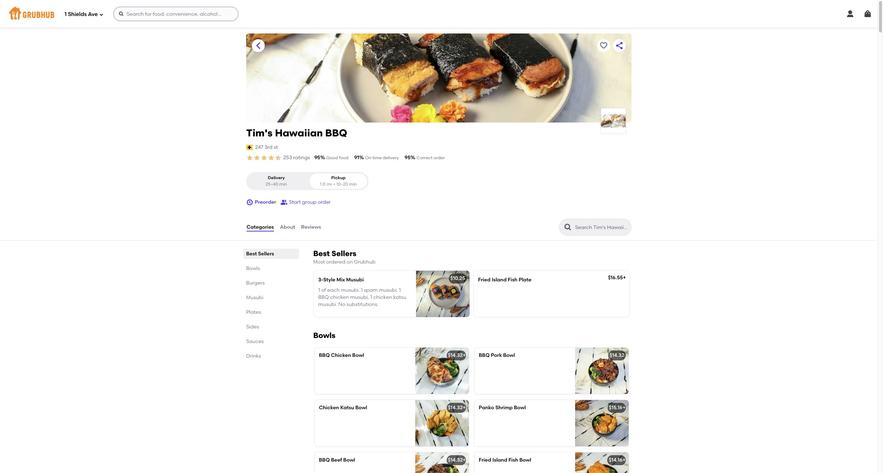 Task type: describe. For each thing, give the bounding box(es) containing it.
shields
[[68, 11, 87, 17]]

0 horizontal spatial musubi,
[[350, 295, 369, 301]]

substitutions.
[[347, 302, 379, 308]]

option group containing delivery 25–40 min
[[246, 172, 369, 191]]

correct
[[417, 156, 433, 161]]

ratings
[[293, 155, 310, 161]]

good
[[326, 156, 338, 161]]

fish for plate
[[508, 277, 518, 284]]

start group order
[[289, 199, 331, 206]]

1 vertical spatial chicken
[[319, 406, 339, 412]]

musubi inside tab
[[246, 295, 264, 301]]

best for best sellers most ordered on grubhub
[[313, 250, 330, 258]]

bbq beef bowl
[[319, 458, 355, 464]]

fried island fish bowl
[[479, 458, 531, 464]]

10–20
[[337, 182, 348, 187]]

bowl for bbq pork bowl
[[503, 353, 515, 359]]

categories button
[[246, 215, 274, 241]]

island for bowl
[[493, 458, 508, 464]]

best for best sellers
[[246, 251, 257, 257]]

plates
[[246, 310, 261, 316]]

bbq for bbq beef bowl
[[319, 458, 330, 464]]

sides
[[246, 324, 259, 331]]

fried for fried island fish bowl
[[479, 458, 491, 464]]

delivery 25–40 min
[[266, 176, 287, 187]]

1 inside main navigation navigation
[[65, 11, 67, 17]]

about button
[[280, 215, 296, 241]]

correct order
[[417, 156, 445, 161]]

beef
[[331, 458, 342, 464]]

good food
[[326, 156, 349, 161]]

Search for food, convenience, alcohol... search field
[[114, 7, 238, 21]]

plates tab
[[246, 309, 296, 317]]

•
[[333, 182, 335, 187]]

best sellers tab
[[246, 251, 296, 258]]

island for plate
[[492, 277, 507, 284]]

min inside pickup 1.0 mi • 10–20 min
[[349, 182, 357, 187]]

sellers for best sellers
[[258, 251, 274, 257]]

panko shrimp bowl image
[[575, 401, 629, 447]]

$16.55
[[608, 275, 623, 281]]

mi
[[327, 182, 332, 187]]

ordered
[[326, 260, 346, 266]]

bbq inside 1 of each musubi. 1 spam musubi, 1 bbq chicken musubi, 1 chicken katsu musubi. no substitutions.
[[318, 295, 329, 301]]

delivery
[[383, 156, 399, 161]]

$14.32 for $14.32
[[448, 353, 463, 359]]

91
[[354, 155, 359, 161]]

fish for bowl
[[509, 458, 518, 464]]

no
[[339, 302, 346, 308]]

drinks tab
[[246, 353, 296, 361]]

reviews button
[[301, 215, 322, 241]]

time
[[373, 156, 382, 161]]

reviews
[[301, 224, 321, 231]]

1 horizontal spatial musubi
[[346, 277, 364, 284]]

1 of each musubi. 1 spam musubi, 1 bbq chicken musubi, 1 chicken katsu musubi. no substitutions.
[[318, 288, 406, 308]]

pork
[[491, 353, 502, 359]]

1 left spam
[[361, 288, 363, 294]]

247 3rd st. button
[[255, 144, 280, 152]]

bowls tab
[[246, 265, 296, 273]]

pickup 1.0 mi • 10–20 min
[[320, 176, 357, 187]]

people icon image
[[281, 199, 288, 206]]

panko shrimp bowl
[[479, 406, 526, 412]]

$15.16 +
[[609, 406, 626, 412]]

on
[[347, 260, 353, 266]]

st.
[[274, 144, 279, 151]]

bbq for bbq chicken bowl
[[319, 353, 330, 359]]

$14.16
[[609, 458, 623, 464]]

categories
[[247, 224, 274, 231]]

plate
[[519, 277, 532, 284]]

247
[[255, 144, 263, 151]]

katsu
[[393, 295, 406, 301]]

1 up katsu
[[399, 288, 401, 294]]

$10.25
[[450, 276, 465, 282]]

247 3rd st.
[[255, 144, 279, 151]]

caret left icon image
[[254, 41, 263, 50]]

0 vertical spatial chicken
[[331, 353, 351, 359]]

1 left of
[[318, 288, 320, 294]]

3-
[[318, 277, 323, 284]]

sauces tab
[[246, 338, 296, 346]]

1 horizontal spatial musubi.
[[341, 288, 360, 294]]

3 $14.32 + from the top
[[448, 458, 466, 464]]

+ for bbq beef bowl
[[463, 458, 466, 464]]

1 shields ave
[[65, 11, 98, 17]]

$14.32 + for bbq pork bowl
[[448, 353, 466, 359]]

sauces
[[246, 339, 264, 345]]



Task type: vqa. For each thing, say whether or not it's contained in the screenshot.
Fried Island Fish Plate
yes



Task type: locate. For each thing, give the bounding box(es) containing it.
95 for good food
[[314, 155, 320, 161]]

1 vertical spatial fish
[[509, 458, 518, 464]]

1 min from the left
[[279, 182, 287, 187]]

1 horizontal spatial bowls
[[313, 332, 336, 341]]

$16.55 +
[[608, 275, 626, 281]]

1 $14.32 + from the top
[[448, 353, 466, 359]]

on
[[365, 156, 372, 161]]

2 min from the left
[[349, 182, 357, 187]]

bbq chicken bowl image
[[415, 348, 469, 395]]

95 for correct order
[[405, 155, 411, 161]]

$15.16
[[609, 406, 623, 412]]

drinks
[[246, 354, 261, 360]]

island
[[492, 277, 507, 284], [493, 458, 508, 464]]

best inside best sellers most ordered on grubhub
[[313, 250, 330, 258]]

1 left shields
[[65, 11, 67, 17]]

bowls
[[246, 266, 260, 272], [313, 332, 336, 341]]

1 horizontal spatial 95
[[405, 155, 411, 161]]

1 horizontal spatial sellers
[[332, 250, 357, 258]]

bowl for panko shrimp bowl
[[514, 406, 526, 412]]

1 95 from the left
[[314, 155, 320, 161]]

chicken up no
[[330, 295, 349, 301]]

svg image
[[246, 199, 253, 206]]

min down delivery on the left of page
[[279, 182, 287, 187]]

bowl for bbq beef bowl
[[343, 458, 355, 464]]

1 down spam
[[370, 295, 372, 301]]

3-style mix musubi image
[[416, 271, 470, 318]]

0 horizontal spatial 95
[[314, 155, 320, 161]]

3rd
[[265, 144, 273, 151]]

option group
[[246, 172, 369, 191]]

fried
[[478, 277, 491, 284], [479, 458, 491, 464]]

start group order button
[[281, 196, 331, 209]]

1 horizontal spatial chicken
[[373, 295, 392, 301]]

1 vertical spatial musubi.
[[318, 302, 337, 308]]

$14.32
[[448, 353, 463, 359], [610, 353, 625, 359], [448, 406, 463, 412], [448, 458, 463, 464]]

tim's hawaiian bbq
[[246, 127, 347, 139]]

+ for bbq chicken bowl
[[463, 353, 466, 359]]

burgers tab
[[246, 280, 296, 287]]

+ for panko shrimp bowl
[[623, 406, 626, 412]]

$14.32 for $15.16
[[448, 406, 463, 412]]

25–40
[[266, 182, 278, 187]]

1 horizontal spatial order
[[434, 156, 445, 161]]

chicken down spam
[[373, 295, 392, 301]]

0 horizontal spatial order
[[318, 199, 331, 206]]

bbq pork bowl
[[479, 353, 515, 359]]

1 horizontal spatial musubi,
[[379, 288, 398, 294]]

0 horizontal spatial chicken
[[330, 295, 349, 301]]

best up most at the left of the page
[[313, 250, 330, 258]]

95 right delivery
[[405, 155, 411, 161]]

svg image
[[846, 10, 855, 18], [864, 10, 872, 18], [118, 11, 124, 17], [99, 12, 104, 17]]

order inside button
[[318, 199, 331, 206]]

sellers up on
[[332, 250, 357, 258]]

most
[[313, 260, 325, 266]]

mix
[[337, 277, 345, 284]]

253 ratings
[[283, 155, 310, 161]]

0 horizontal spatial min
[[279, 182, 287, 187]]

spam
[[364, 288, 378, 294]]

0 vertical spatial island
[[492, 277, 507, 284]]

musubi, up katsu
[[379, 288, 398, 294]]

chicken katsu bowl image
[[415, 401, 469, 447]]

95 left good
[[314, 155, 320, 161]]

each
[[327, 288, 340, 294]]

3-style mix musubi
[[318, 277, 364, 284]]

+
[[623, 275, 626, 281], [463, 353, 466, 359], [463, 406, 466, 412], [623, 406, 626, 412], [463, 458, 466, 464], [623, 458, 626, 464]]

$14.32 + for panko shrimp bowl
[[448, 406, 466, 412]]

panko
[[479, 406, 494, 412]]

musubi tab
[[246, 294, 296, 302]]

sellers inside tab
[[258, 251, 274, 257]]

ave
[[88, 11, 98, 17]]

0 vertical spatial fish
[[508, 277, 518, 284]]

min inside delivery 25–40 min
[[279, 182, 287, 187]]

musubi
[[346, 277, 364, 284], [246, 295, 264, 301]]

about
[[280, 224, 295, 231]]

1 vertical spatial musubi
[[246, 295, 264, 301]]

subscription pass image
[[246, 145, 253, 151]]

grubhub
[[354, 260, 376, 266]]

search icon image
[[564, 223, 573, 232]]

group
[[302, 199, 317, 206]]

style
[[323, 277, 335, 284]]

min right '10–20'
[[349, 182, 357, 187]]

sides tab
[[246, 324, 296, 331]]

0 vertical spatial bowls
[[246, 266, 260, 272]]

musubi right mix
[[346, 277, 364, 284]]

burgers
[[246, 281, 265, 287]]

fried for fried island fish plate
[[478, 277, 491, 284]]

1 vertical spatial island
[[493, 458, 508, 464]]

save this restaurant image
[[600, 41, 608, 50]]

bbq for bbq pork bowl
[[479, 353, 490, 359]]

95
[[314, 155, 320, 161], [405, 155, 411, 161]]

order
[[434, 156, 445, 161], [318, 199, 331, 206]]

main navigation navigation
[[0, 0, 878, 28]]

1 horizontal spatial min
[[349, 182, 357, 187]]

1 vertical spatial order
[[318, 199, 331, 206]]

0 vertical spatial musubi
[[346, 277, 364, 284]]

tim's hawaiian bbq logo image
[[601, 114, 626, 128]]

0 vertical spatial musubi,
[[379, 288, 398, 294]]

sellers inside best sellers most ordered on grubhub
[[332, 250, 357, 258]]

0 horizontal spatial musubi
[[246, 295, 264, 301]]

chicken katsu bowl
[[319, 406, 367, 412]]

1 vertical spatial $14.32 +
[[448, 406, 466, 412]]

253
[[283, 155, 292, 161]]

preorder
[[255, 199, 276, 206]]

on time delivery
[[365, 156, 399, 161]]

1 vertical spatial musubi,
[[350, 295, 369, 301]]

tim's
[[246, 127, 273, 139]]

best
[[313, 250, 330, 258], [246, 251, 257, 257]]

food
[[339, 156, 349, 161]]

1 vertical spatial fried
[[479, 458, 491, 464]]

Search Tim's Hawaiian BBQ search field
[[575, 225, 629, 231]]

2 vertical spatial $14.32 +
[[448, 458, 466, 464]]

sellers
[[332, 250, 357, 258], [258, 251, 274, 257]]

$14.16 +
[[609, 458, 626, 464]]

share icon image
[[615, 41, 624, 50]]

bowls inside tab
[[246, 266, 260, 272]]

sellers for best sellers most ordered on grubhub
[[332, 250, 357, 258]]

order right "group"
[[318, 199, 331, 206]]

bbq
[[325, 127, 347, 139], [318, 295, 329, 301], [319, 353, 330, 359], [479, 353, 490, 359], [319, 458, 330, 464]]

best inside tab
[[246, 251, 257, 257]]

sellers up bowls tab
[[258, 251, 274, 257]]

bowls up bbq chicken bowl
[[313, 332, 336, 341]]

delivery
[[268, 176, 285, 181]]

1 horizontal spatial best
[[313, 250, 330, 258]]

0 horizontal spatial sellers
[[258, 251, 274, 257]]

0 horizontal spatial best
[[246, 251, 257, 257]]

of
[[321, 288, 326, 294]]

katsu
[[340, 406, 354, 412]]

2 $14.32 + from the top
[[448, 406, 466, 412]]

fried island fish bowl image
[[575, 453, 629, 474]]

start
[[289, 199, 301, 206]]

bowl for bbq chicken bowl
[[352, 353, 364, 359]]

0 vertical spatial order
[[434, 156, 445, 161]]

chicken
[[330, 295, 349, 301], [373, 295, 392, 301]]

0 vertical spatial fried
[[478, 277, 491, 284]]

$14.32 for $14.16
[[448, 458, 463, 464]]

pickup
[[331, 176, 346, 181]]

+ for chicken katsu bowl
[[463, 406, 466, 412]]

0 horizontal spatial musubi.
[[318, 302, 337, 308]]

best sellers most ordered on grubhub
[[313, 250, 376, 266]]

0 horizontal spatial bowls
[[246, 266, 260, 272]]

shrimp
[[496, 406, 513, 412]]

fried island fish plate
[[478, 277, 532, 284]]

1 chicken from the left
[[330, 295, 349, 301]]

1 vertical spatial bowls
[[313, 332, 336, 341]]

1.0
[[320, 182, 325, 187]]

musubi,
[[379, 288, 398, 294], [350, 295, 369, 301]]

musubi. down 3-style mix musubi
[[341, 288, 360, 294]]

musubi. left no
[[318, 302, 337, 308]]

hawaiian
[[275, 127, 323, 139]]

0 vertical spatial musubi.
[[341, 288, 360, 294]]

bbq pork bowl image
[[575, 348, 629, 395]]

save this restaurant button
[[597, 39, 610, 52]]

order right "correct"
[[434, 156, 445, 161]]

musubi down burgers
[[246, 295, 264, 301]]

preorder button
[[246, 196, 276, 209]]

best up bowls tab
[[246, 251, 257, 257]]

fish
[[508, 277, 518, 284], [509, 458, 518, 464]]

bowl
[[352, 353, 364, 359], [503, 353, 515, 359], [356, 406, 367, 412], [514, 406, 526, 412], [343, 458, 355, 464], [520, 458, 531, 464]]

bbq beef bowl image
[[415, 453, 469, 474]]

0 vertical spatial $14.32 +
[[448, 353, 466, 359]]

best sellers
[[246, 251, 274, 257]]

musubi, up "substitutions."
[[350, 295, 369, 301]]

$14.32 +
[[448, 353, 466, 359], [448, 406, 466, 412], [448, 458, 466, 464]]

2 95 from the left
[[405, 155, 411, 161]]

musubi.
[[341, 288, 360, 294], [318, 302, 337, 308]]

chicken
[[331, 353, 351, 359], [319, 406, 339, 412]]

bowl for chicken katsu bowl
[[356, 406, 367, 412]]

2 chicken from the left
[[373, 295, 392, 301]]

bbq chicken bowl
[[319, 353, 364, 359]]

bowls up burgers
[[246, 266, 260, 272]]

star icon image
[[246, 155, 253, 162], [253, 155, 261, 162], [261, 155, 268, 162], [268, 155, 275, 162], [275, 155, 282, 162], [275, 155, 282, 162]]



